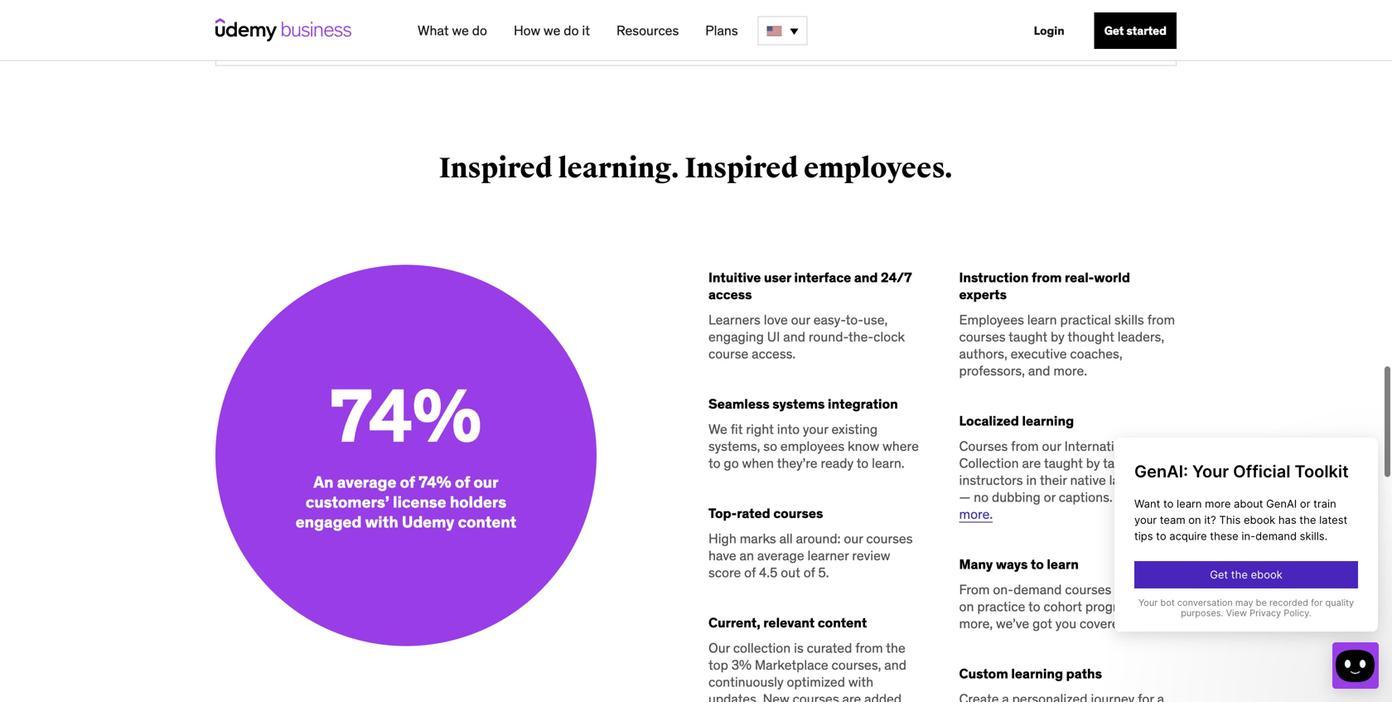 Task type: locate. For each thing, give the bounding box(es) containing it.
to
[[709, 455, 721, 472], [857, 455, 869, 472], [1031, 556, 1044, 573], [1115, 581, 1127, 598], [1029, 598, 1041, 615]]

learning for custom
[[1012, 665, 1064, 682]]

and inside many ways to learn from on-demand courses to hands- on practice to cohort programs and more, we've got you covered.
[[1146, 598, 1168, 615]]

0 vertical spatial with
[[365, 512, 399, 532]]

1 horizontal spatial content
[[818, 614, 867, 631]]

courses up covered.
[[1065, 581, 1112, 598]]

more. inside learn more.
[[960, 506, 993, 523]]

ui
[[767, 328, 780, 345]]

do right what
[[472, 22, 487, 39]]

by left talented
[[1087, 455, 1100, 472]]

license
[[393, 492, 446, 512]]

taught
[[1009, 328, 1048, 345], [1044, 455, 1083, 472]]

many ways to learn from on-demand courses to hands- on practice to cohort programs and more, we've got you covered.
[[960, 556, 1172, 632]]

and inside current, relevant content our collection is curated from the top 3% marketplace courses, and continuously optimized with updates. new courses are ad
[[885, 657, 907, 674]]

are down courses, at right
[[843, 691, 862, 702]]

courses right "learner" at bottom
[[867, 530, 913, 547]]

employees
[[781, 438, 845, 455]]

plans button
[[699, 16, 745, 46]]

right
[[746, 421, 774, 438]]

we for how
[[544, 22, 561, 39]]

0 horizontal spatial do
[[472, 22, 487, 39]]

you
[[1056, 615, 1077, 632]]

our up the their
[[1042, 438, 1062, 455]]

0 horizontal spatial average
[[337, 472, 397, 492]]

with right optimized
[[849, 674, 874, 691]]

courses
[[960, 328, 1006, 345], [774, 505, 824, 522], [867, 530, 913, 547], [1065, 581, 1112, 598], [793, 691, 839, 702]]

and right ui
[[784, 328, 806, 345]]

from left the
[[856, 640, 883, 657]]

our
[[791, 311, 811, 328], [1042, 438, 1062, 455], [474, 472, 499, 492], [844, 530, 863, 547]]

2 inspired from the left
[[685, 151, 799, 186]]

holders
[[450, 492, 507, 512]]

it
[[582, 22, 590, 39]]

by left thought
[[1051, 328, 1065, 345]]

we for what
[[452, 22, 469, 39]]

content inside an average of 74% of our customers' license holders engaged with udemy content
[[458, 512, 517, 532]]

by inside courses from our international collection are taught by talented instructors in their native languages — no dubbing or captions.
[[1087, 455, 1100, 472]]

current,
[[709, 614, 761, 631]]

continuously
[[709, 674, 784, 691]]

do for what we do
[[472, 22, 487, 39]]

and
[[855, 269, 878, 286], [784, 328, 806, 345], [1029, 362, 1051, 379], [1146, 598, 1168, 615], [885, 657, 907, 674]]

do
[[472, 22, 487, 39], [564, 22, 579, 39]]

0 vertical spatial learn
[[1028, 311, 1057, 328]]

taught right in
[[1044, 455, 1083, 472]]

0 vertical spatial taught
[[1009, 328, 1048, 345]]

0 horizontal spatial more.
[[960, 506, 993, 523]]

1 horizontal spatial with
[[849, 674, 874, 691]]

on
[[960, 598, 974, 615]]

24/7
[[881, 269, 912, 286]]

they're
[[777, 455, 818, 472]]

1 we from the left
[[452, 22, 469, 39]]

executive
[[1011, 345, 1067, 362]]

access.
[[752, 345, 796, 362]]

average inside an average of 74% of our customers' license holders engaged with udemy content
[[337, 472, 397, 492]]

we've
[[996, 615, 1030, 632]]

custom learning paths
[[960, 665, 1103, 682]]

our inside an average of 74% of our customers' license holders engaged with udemy content
[[474, 472, 499, 492]]

authors,
[[960, 345, 1008, 362]]

0 horizontal spatial content
[[458, 512, 517, 532]]

1 vertical spatial 74%
[[419, 472, 452, 492]]

world
[[1095, 269, 1131, 286]]

is
[[794, 640, 804, 657]]

courses inside current, relevant content our collection is curated from the top 3% marketplace courses, and continuously optimized with updates. new courses are ad
[[793, 691, 839, 702]]

got
[[1033, 615, 1053, 632]]

your
[[803, 421, 829, 438]]

content right udemy
[[458, 512, 517, 532]]

courses down marketplace
[[793, 691, 839, 702]]

inspired learning. inspired employees.
[[439, 151, 953, 186]]

learning left paths
[[1012, 665, 1064, 682]]

covered.
[[1080, 615, 1131, 632]]

round-
[[809, 328, 849, 345]]

1 do from the left
[[472, 22, 487, 39]]

from down the localized learning
[[1011, 438, 1039, 455]]

what we do button
[[411, 16, 494, 46]]

all
[[780, 530, 793, 547]]

from left real-
[[1032, 269, 1062, 286]]

our inside top-rated courses high marks all around: our courses have an average learner review score of 4.5 out of 5.
[[844, 530, 863, 547]]

out
[[781, 564, 801, 581]]

do inside popup button
[[564, 22, 579, 39]]

our right love
[[791, 311, 811, 328]]

taught right authors,
[[1009, 328, 1048, 345]]

74%
[[330, 370, 482, 462], [419, 472, 452, 492]]

our right around:
[[844, 530, 863, 547]]

systems,
[[709, 438, 761, 455]]

access
[[709, 286, 752, 303]]

0 horizontal spatial we
[[452, 22, 469, 39]]

paths
[[1067, 665, 1103, 682]]

from
[[1032, 269, 1062, 286], [1148, 311, 1176, 328], [1011, 438, 1039, 455], [856, 640, 883, 657]]

we inside "popup button"
[[452, 22, 469, 39]]

1 vertical spatial with
[[849, 674, 874, 691]]

1 horizontal spatial by
[[1087, 455, 1100, 472]]

localized
[[960, 412, 1020, 429]]

0 vertical spatial by
[[1051, 328, 1065, 345]]

interface
[[795, 269, 852, 286]]

learn up demand on the bottom of page
[[1047, 556, 1079, 573]]

engaging
[[709, 328, 764, 345]]

of right license
[[455, 472, 470, 492]]

1 horizontal spatial we
[[544, 22, 561, 39]]

we inside popup button
[[544, 22, 561, 39]]

taught inside instruction from real-world experts employees learn practical skills from courses taught by thought leaders, authors, executive coaches, professors, and more.
[[1009, 328, 1048, 345]]

2 do from the left
[[564, 22, 579, 39]]

intuitive user interface and 24/7 access learners love our easy-to-use, engaging ui and round-the-clock course access.
[[709, 269, 912, 362]]

when
[[742, 455, 774, 472]]

1 vertical spatial average
[[758, 547, 805, 564]]

0 horizontal spatial are
[[843, 691, 862, 702]]

1 horizontal spatial more.
[[1054, 362, 1088, 379]]

0 horizontal spatial inspired
[[439, 151, 553, 186]]

0 vertical spatial are
[[1023, 455, 1041, 472]]

content up 'curated' in the bottom right of the page
[[818, 614, 867, 631]]

their
[[1040, 472, 1067, 489]]

1 vertical spatial taught
[[1044, 455, 1083, 472]]

1 vertical spatial by
[[1087, 455, 1100, 472]]

with
[[365, 512, 399, 532], [849, 674, 874, 691]]

with left udemy
[[365, 512, 399, 532]]

on-
[[993, 581, 1014, 598]]

our right license
[[474, 472, 499, 492]]

have
[[709, 547, 737, 564]]

resources button
[[610, 16, 686, 46]]

and right professors,
[[1029, 362, 1051, 379]]

courses up all
[[774, 505, 824, 522]]

collection
[[960, 455, 1019, 472]]

leaders,
[[1118, 328, 1165, 345]]

so
[[764, 438, 778, 455]]

more.
[[1054, 362, 1088, 379], [960, 506, 993, 523]]

are
[[1023, 455, 1041, 472], [843, 691, 862, 702]]

are inside current, relevant content our collection is curated from the top 3% marketplace courses, and continuously optimized with updates. new courses are ad
[[843, 691, 862, 702]]

with inside current, relevant content our collection is curated from the top 3% marketplace courses, and continuously optimized with updates. new courses are ad
[[849, 674, 874, 691]]

more. down instructors
[[960, 506, 993, 523]]

are up the dubbing
[[1023, 455, 1041, 472]]

average inside top-rated courses high marks all around: our courses have an average learner review score of 4.5 out of 5.
[[758, 547, 805, 564]]

do left "it"
[[564, 22, 579, 39]]

1 vertical spatial learn
[[1047, 556, 1079, 573]]

and right courses, at right
[[885, 657, 907, 674]]

0 horizontal spatial with
[[365, 512, 399, 532]]

an average of 74% of our customers' license holders engaged with udemy content
[[296, 472, 517, 532]]

from right skills
[[1148, 311, 1176, 328]]

review
[[852, 547, 891, 564]]

of left 5.
[[804, 564, 815, 581]]

0 vertical spatial average
[[337, 472, 397, 492]]

get started
[[1105, 23, 1167, 38]]

2 we from the left
[[544, 22, 561, 39]]

0 vertical spatial learning
[[1023, 412, 1075, 429]]

1 horizontal spatial average
[[758, 547, 805, 564]]

0 vertical spatial content
[[458, 512, 517, 532]]

learning up courses from our international collection are taught by talented instructors in their native languages — no dubbing or captions.
[[1023, 412, 1075, 429]]

or
[[1044, 489, 1056, 506]]

resources
[[617, 22, 679, 39]]

courses,
[[832, 657, 882, 674]]

1 horizontal spatial inspired
[[685, 151, 799, 186]]

0 vertical spatial more.
[[1054, 362, 1088, 379]]

do for how we do it
[[564, 22, 579, 39]]

1 vertical spatial learning
[[1012, 665, 1064, 682]]

1 vertical spatial are
[[843, 691, 862, 702]]

what we do
[[418, 22, 487, 39]]

languages
[[1110, 472, 1171, 489]]

more. down thought
[[1054, 362, 1088, 379]]

thought
[[1068, 328, 1115, 345]]

from inside current, relevant content our collection is curated from the top 3% marketplace courses, and continuously optimized with updates. new courses are ad
[[856, 640, 883, 657]]

inspired
[[439, 151, 553, 186], [685, 151, 799, 186]]

we right how
[[544, 22, 561, 39]]

1 vertical spatial more.
[[960, 506, 993, 523]]

and right the programs
[[1146, 598, 1168, 615]]

courses up professors,
[[960, 328, 1006, 345]]

1 horizontal spatial are
[[1023, 455, 1041, 472]]

in
[[1027, 472, 1037, 489]]

learn up executive
[[1028, 311, 1057, 328]]

learning.
[[558, 151, 680, 186]]

instructors
[[960, 472, 1023, 489]]

1 horizontal spatial do
[[564, 22, 579, 39]]

engaged
[[296, 512, 362, 532]]

do inside "popup button"
[[472, 22, 487, 39]]

we right what
[[452, 22, 469, 39]]

average
[[337, 472, 397, 492], [758, 547, 805, 564]]

1 vertical spatial content
[[818, 614, 867, 631]]

0 horizontal spatial by
[[1051, 328, 1065, 345]]

of
[[400, 472, 415, 492], [455, 472, 470, 492], [745, 564, 756, 581], [804, 564, 815, 581]]

instruction from real-world experts employees learn practical skills from courses taught by thought leaders, authors, executive coaches, professors, and more.
[[960, 269, 1176, 379]]



Task type: describe. For each thing, give the bounding box(es) containing it.
learners
[[709, 311, 761, 328]]

the-
[[849, 328, 874, 345]]

—
[[960, 489, 971, 506]]

of up udemy
[[400, 472, 415, 492]]

dubbing
[[992, 489, 1041, 506]]

easy-
[[814, 311, 846, 328]]

marks
[[740, 530, 777, 547]]

where
[[883, 438, 919, 455]]

customers'
[[306, 492, 390, 512]]

intuitive
[[709, 269, 761, 286]]

are inside courses from our international collection are taught by talented instructors in their native languages — no dubbing or captions.
[[1023, 455, 1041, 472]]

use,
[[864, 311, 888, 328]]

cohort
[[1044, 598, 1083, 615]]

menu navigation
[[405, 0, 1177, 61]]

udemy business image
[[216, 18, 351, 41]]

get started link
[[1095, 12, 1177, 49]]

score
[[709, 564, 741, 581]]

learning for localized
[[1023, 412, 1075, 429]]

of left 4.5
[[745, 564, 756, 581]]

to-
[[846, 311, 864, 328]]

captions.
[[1059, 489, 1113, 506]]

5.
[[819, 564, 829, 581]]

74% inside an average of 74% of our customers' license holders engaged with udemy content
[[419, 472, 452, 492]]

top-rated courses high marks all around: our courses have an average learner review score of 4.5 out of 5.
[[709, 505, 913, 581]]

clock
[[874, 328, 905, 345]]

real-
[[1065, 269, 1095, 286]]

fit
[[731, 421, 743, 438]]

learner
[[808, 547, 849, 564]]

practical
[[1061, 311, 1112, 328]]

international
[[1065, 438, 1140, 455]]

seamless
[[709, 395, 770, 412]]

courses inside many ways to learn from on-demand courses to hands- on practice to cohort programs and more, we've got you covered.
[[1065, 581, 1112, 598]]

custom
[[960, 665, 1009, 682]]

the
[[886, 640, 906, 657]]

optimized
[[787, 674, 846, 691]]

integration
[[828, 395, 898, 412]]

learn more.
[[960, 489, 1150, 523]]

and left 24/7
[[855, 269, 878, 286]]

demand
[[1014, 581, 1062, 598]]

1 inspired from the left
[[439, 151, 553, 186]]

seamless systems integration we fit right into your existing systems, so employees know where to go when they're ready to learn.
[[709, 395, 919, 472]]

to up demand on the bottom of page
[[1031, 556, 1044, 573]]

get
[[1105, 23, 1124, 38]]

and inside instruction from real-world experts employees learn practical skills from courses taught by thought leaders, authors, executive coaches, professors, and more.
[[1029, 362, 1051, 379]]

marketplace
[[755, 657, 829, 674]]

coaches,
[[1071, 345, 1123, 362]]

login
[[1034, 23, 1065, 38]]

0 vertical spatial 74%
[[330, 370, 482, 462]]

go
[[724, 455, 739, 472]]

learn more. link
[[960, 489, 1150, 523]]

employees
[[960, 311, 1025, 328]]

what
[[418, 22, 449, 39]]

plans
[[706, 22, 738, 39]]

talented
[[1103, 455, 1153, 472]]

learn.
[[872, 455, 905, 472]]

know
[[848, 438, 880, 455]]

ways
[[996, 556, 1028, 573]]

our inside courses from our international collection are taught by talented instructors in their native languages — no dubbing or captions.
[[1042, 438, 1062, 455]]

taught inside courses from our international collection are taught by talented instructors in their native languages — no dubbing or captions.
[[1044, 455, 1083, 472]]

skills
[[1115, 311, 1145, 328]]

to right ready in the right of the page
[[857, 455, 869, 472]]

content inside current, relevant content our collection is curated from the top 3% marketplace courses, and continuously optimized with updates. new courses are ad
[[818, 614, 867, 631]]

our inside intuitive user interface and 24/7 access learners love our easy-to-use, engaging ui and round-the-clock course access.
[[791, 311, 811, 328]]

professors,
[[960, 362, 1025, 379]]

learn inside instruction from real-world experts employees learn practical skills from courses taught by thought leaders, authors, executive coaches, professors, and more.
[[1028, 311, 1057, 328]]

systems
[[773, 395, 825, 412]]

top
[[709, 657, 729, 674]]

with inside an average of 74% of our customers' license holders engaged with udemy content
[[365, 512, 399, 532]]

an
[[314, 472, 334, 492]]

from inside courses from our international collection are taught by talented instructors in their native languages — no dubbing or captions.
[[1011, 438, 1039, 455]]

courses inside instruction from real-world experts employees learn practical skills from courses taught by thought leaders, authors, executive coaches, professors, and more.
[[960, 328, 1006, 345]]

practice
[[978, 598, 1026, 615]]

curated
[[807, 640, 852, 657]]

employees.
[[804, 151, 953, 186]]

existing
[[832, 421, 878, 438]]

to left 'go'
[[709, 455, 721, 472]]

no
[[974, 489, 989, 506]]

many
[[960, 556, 993, 573]]

top-
[[709, 505, 737, 522]]

love
[[764, 311, 788, 328]]

courses from our international collection are taught by talented instructors in their native languages — no dubbing or captions.
[[960, 438, 1171, 506]]

user
[[764, 269, 792, 286]]

udemy
[[402, 512, 455, 532]]

rated
[[737, 505, 771, 522]]

ready
[[821, 455, 854, 472]]

from
[[960, 581, 990, 598]]

3%
[[732, 657, 752, 674]]

how we do it button
[[507, 16, 597, 46]]

by inside instruction from real-world experts employees learn practical skills from courses taught by thought leaders, authors, executive coaches, professors, and more.
[[1051, 328, 1065, 345]]

learn inside many ways to learn from on-demand courses to hands- on practice to cohort programs and more, we've got you covered.
[[1047, 556, 1079, 573]]

to left cohort at the bottom right of the page
[[1029, 598, 1041, 615]]

current, relevant content our collection is curated from the top 3% marketplace courses, and continuously optimized with updates. new courses are ad
[[709, 614, 919, 702]]

login button
[[1024, 12, 1075, 49]]

to left hands-
[[1115, 581, 1127, 598]]

more. inside instruction from real-world experts employees learn practical skills from courses taught by thought leaders, authors, executive coaches, professors, and more.
[[1054, 362, 1088, 379]]



Task type: vqa. For each thing, say whether or not it's contained in the screenshot.


